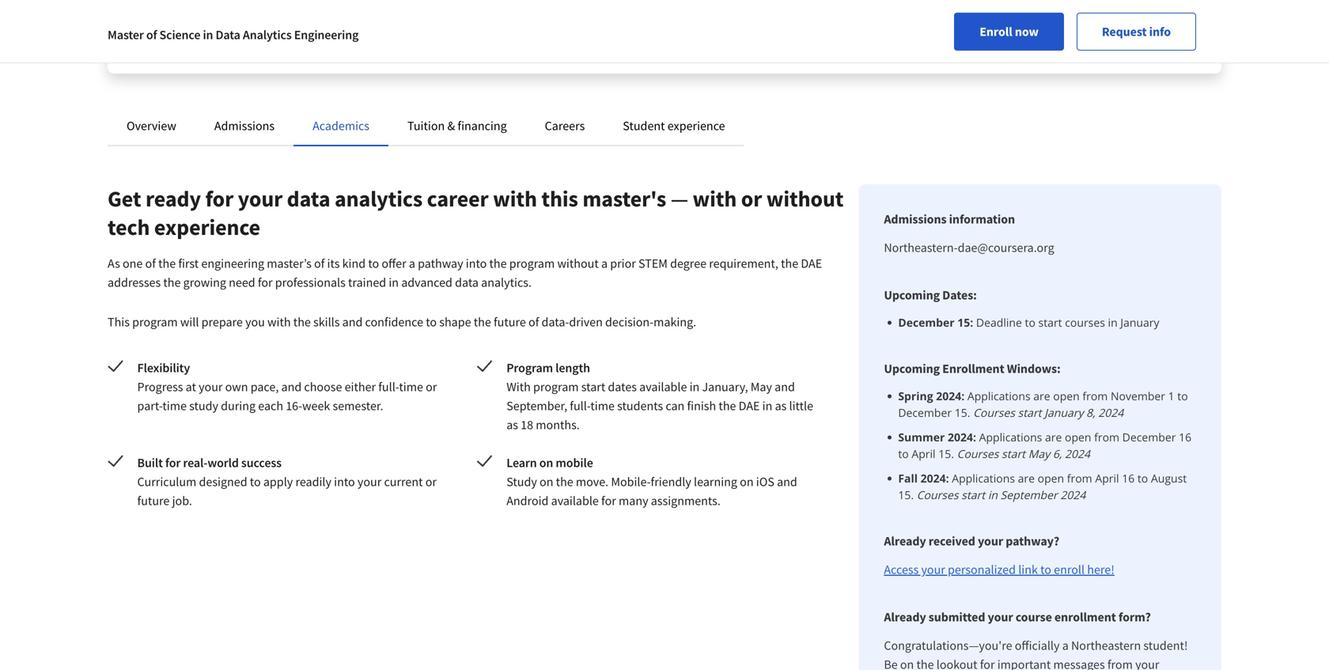 Task type: locate. For each thing, give the bounding box(es) containing it.
start up already received your pathway?
[[962, 488, 986, 503]]

open down 6,
[[1038, 471, 1065, 486]]

future inside built for real-world success curriculum designed to apply readily into your current or future job.
[[137, 493, 170, 509]]

0 vertical spatial open
[[1054, 389, 1080, 404]]

lecture
[[970, 8, 1005, 22]]

in left september
[[988, 488, 998, 503]]

for up curriculum
[[165, 455, 181, 471]]

on right learn
[[540, 455, 553, 471]]

0 horizontal spatial time
[[163, 398, 187, 414]]

0 horizontal spatial data
[[287, 185, 330, 213]]

into
[[466, 256, 487, 271], [334, 474, 355, 490]]

0 horizontal spatial into
[[334, 474, 355, 490]]

already up access
[[884, 533, 927, 549]]

tuition & financing link
[[408, 118, 507, 134]]

the down the 'mobile'
[[556, 474, 574, 490]]

2024 right 6,
[[1065, 446, 1091, 461]]

data
[[216, 27, 240, 43]]

of left the data-
[[529, 314, 539, 330]]

are inside applications are open from april 16 to august 15.
[[1018, 471, 1035, 486]]

upcoming for upcoming enrollment windows:
[[884, 361, 940, 377]]

for inside built for real-world success curriculum designed to apply readily into your current or future job.
[[165, 455, 181, 471]]

are for may
[[1046, 430, 1062, 445]]

or
[[741, 185, 762, 213], [426, 379, 437, 395], [426, 474, 437, 490]]

4 list item from the top
[[899, 470, 1197, 503]]

in left data
[[203, 27, 213, 43]]

august
[[1152, 471, 1187, 486]]

request info
[[1102, 24, 1171, 40]]

0 vertical spatial program
[[510, 256, 555, 271]]

1 vertical spatial april
[[1096, 471, 1120, 486]]

in down offer
[[389, 275, 399, 290]]

on inside lecture videos, hands-on projects and connection with instructors and peers, from anywhere.
[[1074, 8, 1086, 22]]

1 horizontal spatial available
[[640, 379, 687, 395]]

world
[[208, 455, 239, 471]]

0 vertical spatial courses
[[974, 405, 1015, 420]]

open inside applications are open from november 1 to december 15.
[[1054, 389, 1080, 404]]

important
[[998, 657, 1051, 670]]

at inside flexibility progress at your own pace, and choose either full-time or part-time study during each 16-week semester.
[[186, 379, 196, 395]]

start for summer 2024:
[[1002, 446, 1026, 461]]

friendly
[[651, 474, 692, 490]]

0 vertical spatial are
[[1034, 389, 1051, 404]]

start for spring 2024:
[[1018, 405, 1042, 420]]

northeastern inside the offered by the college of engineering at northeastern university.
[[133, 24, 194, 38]]

1 vertical spatial dae
[[739, 398, 760, 414]]

to right kind
[[368, 256, 379, 271]]

dae
[[801, 256, 822, 271], [739, 398, 760, 414]]

future down curriculum
[[137, 493, 170, 509]]

for right ready
[[205, 185, 234, 213]]

curriculum
[[137, 474, 197, 490]]

officially
[[1015, 638, 1060, 654]]

to inside built for real-world success curriculum designed to apply readily into your current or future job.
[[250, 474, 261, 490]]

open for 8,
[[1054, 389, 1080, 404]]

for inside congratulations—you're officially a northeastern student! be on the lookout for important messages from you
[[980, 657, 995, 670]]

in inside 'list'
[[988, 488, 998, 503]]

16 left august
[[1122, 471, 1135, 486]]

0 horizontal spatial northeastern
[[133, 24, 194, 38]]

2024: for summer 2024:
[[948, 430, 977, 445]]

start up courses start in september 2024
[[1002, 446, 1026, 461]]

with right '—'
[[693, 185, 737, 213]]

windows:
[[1007, 361, 1061, 377]]

1 horizontal spatial full-
[[570, 398, 591, 414]]

1 horizontal spatial future
[[494, 314, 526, 330]]

1 vertical spatial already
[[884, 609, 927, 625]]

choose
[[304, 379, 342, 395]]

applications for may
[[980, 430, 1043, 445]]

the inside learn on mobile study on the move. mobile-friendly learning on ios and android available for many assignments.
[[556, 474, 574, 490]]

15. inside applications are open from december 16 to april 15.
[[939, 446, 955, 461]]

1 vertical spatial engineering
[[294, 27, 359, 43]]

december down the spring 2024:
[[899, 405, 952, 420]]

1 horizontal spatial may
[[1029, 446, 1051, 461]]

1 horizontal spatial admissions
[[884, 211, 947, 227]]

full- up 'months.'
[[570, 398, 591, 414]]

0 horizontal spatial future
[[137, 493, 170, 509]]

and up 'peers,'
[[1128, 8, 1146, 22]]

0 vertical spatial 15.
[[955, 405, 971, 420]]

1 vertical spatial full-
[[570, 398, 591, 414]]

upcoming left dates:
[[884, 287, 940, 303]]

1 horizontal spatial at
[[306, 8, 316, 22]]

northeastern up the messages
[[1072, 638, 1142, 654]]

1 vertical spatial 16
[[1122, 471, 1135, 486]]

open up courses start january 8, 2024 on the right bottom of page
[[1054, 389, 1080, 404]]

0 vertical spatial experience
[[668, 118, 725, 134]]

as left little
[[775, 398, 787, 414]]

time right "either"
[[399, 379, 423, 395]]

from inside congratulations—you're officially a northeastern student! be on the lookout for important messages from you
[[1108, 657, 1133, 670]]

dae down the january,
[[739, 398, 760, 414]]

3 list item from the top
[[899, 429, 1197, 462]]

are inside applications are open from november 1 to december 15.
[[1034, 389, 1051, 404]]

2 vertical spatial open
[[1038, 471, 1065, 486]]

to
[[368, 256, 379, 271], [426, 314, 437, 330], [1025, 315, 1036, 330], [1178, 389, 1189, 404], [899, 446, 909, 461], [1138, 471, 1149, 486], [250, 474, 261, 490], [1041, 562, 1052, 578]]

are up 6,
[[1046, 430, 1062, 445]]

northeastern inside congratulations—you're officially a northeastern student! be on the lookout for important messages from you
[[1072, 638, 1142, 654]]

2 horizontal spatial 15.
[[955, 405, 971, 420]]

list item down windows:
[[899, 388, 1197, 421]]

applications for january
[[968, 389, 1031, 404]]

for left many
[[602, 493, 616, 509]]

courses for fall 2024:
[[917, 488, 959, 503]]

2 vertical spatial are
[[1018, 471, 1035, 486]]

1 vertical spatial or
[[426, 379, 437, 395]]

the down first
[[163, 275, 181, 290]]

time inside program length with program start dates available in january, may and september, full-time students can finish the dae in as little as 18 months.
[[591, 398, 615, 414]]

2 horizontal spatial time
[[591, 398, 615, 414]]

1 horizontal spatial data
[[455, 275, 479, 290]]

december inside applications are open from november 1 to december 15.
[[899, 405, 952, 420]]

and inside learn on mobile study on the move. mobile-friendly learning on ios and android available for many assignments.
[[777, 474, 798, 490]]

from for december
[[1095, 430, 1120, 445]]

1 list item from the top
[[899, 314, 1197, 331]]

2024: right spring
[[937, 389, 965, 404]]

2 vertical spatial 15.
[[899, 488, 914, 503]]

of right one at the left top of page
[[145, 256, 156, 271]]

access
[[884, 562, 919, 578]]

1 vertical spatial 2024:
[[948, 430, 977, 445]]

for inside as one of the first engineering master's of its kind to offer a pathway into the program without a prior stem degree requirement, the dae addresses the growing need for professionals trained in advanced data analytics.
[[258, 275, 273, 290]]

be
[[884, 657, 898, 670]]

the right the shape
[[474, 314, 491, 330]]

1 horizontal spatial without
[[767, 185, 844, 213]]

master's
[[267, 256, 312, 271]]

a
[[409, 256, 415, 271], [602, 256, 608, 271], [1063, 638, 1069, 654]]

1 vertical spatial without
[[558, 256, 599, 271]]

1 vertical spatial january
[[1045, 405, 1084, 420]]

list item containing december 15:
[[899, 314, 1197, 331]]

applications are open from november 1 to december 15.
[[899, 389, 1189, 420]]

this program will prepare you with the skills and confidence to shape the future of data-driven decision-making.
[[108, 314, 697, 330]]

1 horizontal spatial into
[[466, 256, 487, 271]]

2 already from the top
[[884, 609, 927, 625]]

open down 8,
[[1065, 430, 1092, 445]]

1 horizontal spatial 16
[[1179, 430, 1192, 445]]

0 vertical spatial already
[[884, 533, 927, 549]]

dates
[[608, 379, 637, 395]]

program left will
[[132, 314, 178, 330]]

0 vertical spatial engineering
[[249, 8, 304, 22]]

2024: right fall
[[921, 471, 949, 486]]

1 horizontal spatial 15.
[[939, 446, 955, 461]]

april left august
[[1096, 471, 1120, 486]]

0 vertical spatial upcoming
[[884, 287, 940, 303]]

get ready for your data analytics career with this master's —
[[108, 185, 693, 213]]

2024
[[1099, 405, 1124, 420], [1065, 446, 1091, 461], [1061, 488, 1086, 503]]

engineering up analytics
[[249, 8, 304, 22]]

pathway?
[[1006, 533, 1060, 549]]

enroll now button
[[955, 13, 1064, 51]]

2 list item from the top
[[899, 388, 1197, 421]]

list item
[[899, 314, 1197, 331], [899, 388, 1197, 421], [899, 429, 1197, 462], [899, 470, 1197, 503]]

already down access
[[884, 609, 927, 625]]

received
[[929, 533, 976, 549]]

april inside applications are open from april 16 to august 15.
[[1096, 471, 1120, 486]]

1 horizontal spatial a
[[602, 256, 608, 271]]

time for september,
[[591, 398, 615, 414]]

your
[[238, 185, 283, 213], [199, 379, 223, 395], [358, 474, 382, 490], [978, 533, 1004, 549], [922, 562, 946, 578], [988, 609, 1014, 625]]

with
[[507, 379, 531, 395]]

from inside applications are open from december 16 to april 15.
[[1095, 430, 1120, 445]]

0 vertical spatial 16
[[1179, 430, 1192, 445]]

0 vertical spatial available
[[640, 379, 687, 395]]

for right lookout
[[980, 657, 995, 670]]

professionals
[[275, 275, 346, 290]]

to down the success
[[250, 474, 261, 490]]

ios
[[756, 474, 775, 490]]

full- right "either"
[[379, 379, 399, 395]]

as left 18
[[507, 417, 518, 433]]

list item containing fall 2024:
[[899, 470, 1197, 503]]

are up courses start january 8, 2024 on the right bottom of page
[[1034, 389, 1051, 404]]

applications down enrollment
[[968, 389, 1031, 404]]

request info button
[[1077, 13, 1197, 51]]

trained
[[348, 275, 386, 290]]

into inside as one of the first engineering master's of its kind to offer a pathway into the program without a prior stem degree requirement, the dae addresses the growing need for professionals trained in advanced data analytics.
[[466, 256, 487, 271]]

15. inside applications are open from november 1 to december 15.
[[955, 405, 971, 420]]

courses down enrollment
[[974, 405, 1015, 420]]

0 vertical spatial applications
[[968, 389, 1031, 404]]

0 vertical spatial northeastern
[[133, 24, 194, 38]]

admissions for admissions information
[[884, 211, 947, 227]]

college
[[201, 8, 235, 22]]

0 horizontal spatial 16
[[1122, 471, 1135, 486]]

15. inside applications are open from april 16 to august 15.
[[899, 488, 914, 503]]

2 vertical spatial 2024:
[[921, 471, 949, 486]]

january left 8,
[[1045, 405, 1084, 420]]

1 horizontal spatial northeastern
[[1072, 638, 1142, 654]]

from inside applications are open from april 16 to august 15.
[[1068, 471, 1093, 486]]

1 vertical spatial northeastern
[[1072, 638, 1142, 654]]

16
[[1179, 430, 1192, 445], [1122, 471, 1135, 486]]

1 horizontal spatial dae
[[801, 256, 822, 271]]

1 upcoming from the top
[[884, 287, 940, 303]]

0 vertical spatial at
[[306, 8, 316, 22]]

in inside as one of the first engineering master's of its kind to offer a pathway into the program without a prior stem degree requirement, the dae addresses the growing need for professionals trained in advanced data analytics.
[[389, 275, 399, 290]]

0 horizontal spatial may
[[751, 379, 772, 395]]

flexibility progress at your own pace, and choose either full-time or part-time study during each 16-week semester.
[[137, 360, 437, 414]]

from right 'peers,'
[[1149, 24, 1172, 38]]

2024: right summer
[[948, 430, 977, 445]]

1 vertical spatial 2024
[[1065, 446, 1091, 461]]

time down the progress
[[163, 398, 187, 414]]

study
[[507, 474, 537, 490]]

0 vertical spatial 2024:
[[937, 389, 965, 404]]

fall
[[899, 471, 918, 486]]

0 horizontal spatial available
[[551, 493, 599, 509]]

to right link
[[1041, 562, 1052, 578]]

data up master's
[[287, 185, 330, 213]]

15. down fall
[[899, 488, 914, 503]]

courses down summer 2024:
[[957, 446, 999, 461]]

to left the shape
[[426, 314, 437, 330]]

a left prior
[[602, 256, 608, 271]]

already
[[884, 533, 927, 549], [884, 609, 927, 625]]

2 upcoming from the top
[[884, 361, 940, 377]]

are for january
[[1034, 389, 1051, 404]]

full- inside program length with program start dates available in january, may and september, full-time students can finish the dae in as little as 18 months.
[[570, 398, 591, 414]]

upcoming up spring
[[884, 361, 940, 377]]

0 vertical spatial january
[[1121, 315, 1160, 330]]

2024 down 6,
[[1061, 488, 1086, 503]]

2 vertical spatial applications
[[952, 471, 1015, 486]]

0 vertical spatial 2024
[[1099, 405, 1124, 420]]

1 vertical spatial may
[[1029, 446, 1051, 461]]

and up little
[[775, 379, 795, 395]]

from for april
[[1068, 471, 1093, 486]]

access your personalized link to enroll here!
[[884, 562, 1115, 578]]

courses start in september 2024
[[917, 488, 1086, 503]]

this
[[108, 314, 130, 330]]

2 horizontal spatial a
[[1063, 638, 1069, 654]]

2 vertical spatial 2024
[[1061, 488, 1086, 503]]

0 horizontal spatial experience
[[154, 213, 260, 241]]

careers link
[[545, 118, 585, 134]]

16 inside applications are open from december 16 to april 15.
[[1179, 430, 1192, 445]]

with right you
[[268, 314, 291, 330]]

0 vertical spatial or
[[741, 185, 762, 213]]

january
[[1121, 315, 1160, 330], [1045, 405, 1084, 420]]

into right readily
[[334, 474, 355, 490]]

0 horizontal spatial full-
[[379, 379, 399, 395]]

already for already received your pathway?
[[884, 533, 927, 549]]

engineering right analytics
[[294, 27, 359, 43]]

january inside 'list'
[[1045, 405, 1084, 420]]

0 horizontal spatial january
[[1045, 405, 1084, 420]]

open inside applications are open from april 16 to august 15.
[[1038, 471, 1065, 486]]

may left 6,
[[1029, 446, 1051, 461]]

tuition
[[408, 118, 445, 134]]

the down the january,
[[719, 398, 736, 414]]

15. up summer 2024:
[[955, 405, 971, 420]]

the right by
[[183, 8, 198, 22]]

experience
[[668, 118, 725, 134], [154, 213, 260, 241]]

0 vertical spatial dae
[[801, 256, 822, 271]]

april down summer
[[912, 446, 936, 461]]

are up september
[[1018, 471, 1035, 486]]

to right 1
[[1178, 389, 1189, 404]]

admissions information
[[884, 211, 1016, 227]]

from right the messages
[[1108, 657, 1133, 670]]

are for in
[[1018, 471, 1035, 486]]

experience right student
[[668, 118, 725, 134]]

as
[[775, 398, 787, 414], [507, 417, 518, 433]]

one
[[123, 256, 143, 271]]

start down length
[[582, 379, 606, 395]]

upcoming enrollment windows:
[[884, 361, 1061, 377]]

university.
[[196, 24, 245, 38]]

offered by the college of engineering at northeastern university.
[[133, 8, 316, 38]]

of up master of science in data analytics engineering
[[237, 8, 246, 22]]

0 horizontal spatial 15.
[[899, 488, 914, 503]]

driven
[[569, 314, 603, 330]]

1 vertical spatial experience
[[154, 213, 260, 241]]

finish
[[687, 398, 716, 414]]

1 vertical spatial future
[[137, 493, 170, 509]]

1 vertical spatial december
[[899, 405, 952, 420]]

6,
[[1053, 446, 1062, 461]]

list
[[891, 388, 1197, 503]]

data
[[287, 185, 330, 213], [455, 275, 479, 290]]

on up instructors
[[1074, 8, 1086, 22]]

data down 'pathway'
[[455, 275, 479, 290]]

will
[[180, 314, 199, 330]]

your left current
[[358, 474, 382, 490]]

job.
[[172, 493, 192, 509]]

available
[[640, 379, 687, 395], [551, 493, 599, 509]]

1 vertical spatial as
[[507, 417, 518, 433]]

to left august
[[1138, 471, 1149, 486]]

mobile
[[556, 455, 593, 471]]

program up analytics.
[[510, 256, 555, 271]]

available up can
[[640, 379, 687, 395]]

0 vertical spatial april
[[912, 446, 936, 461]]

0 horizontal spatial at
[[186, 379, 196, 395]]

the left first
[[158, 256, 176, 271]]

offered
[[133, 8, 167, 22]]

dae inside program length with program start dates available in january, may and september, full-time students can finish the dae in as little as 18 months.
[[739, 398, 760, 414]]

are
[[1034, 389, 1051, 404], [1046, 430, 1062, 445], [1018, 471, 1035, 486]]

0 horizontal spatial without
[[558, 256, 599, 271]]

analytics
[[243, 27, 292, 43]]

course
[[1016, 609, 1052, 625]]

from inside applications are open from november 1 to december 15.
[[1083, 389, 1108, 404]]

0 horizontal spatial a
[[409, 256, 415, 271]]

applications inside applications are open from december 16 to april 15.
[[980, 430, 1043, 445]]

a right offer
[[409, 256, 415, 271]]

2 vertical spatial program
[[533, 379, 579, 395]]

in left little
[[763, 398, 773, 414]]

may right the january,
[[751, 379, 772, 395]]

2 vertical spatial or
[[426, 474, 437, 490]]

1 vertical spatial are
[[1046, 430, 1062, 445]]

courses for summer 2024:
[[957, 446, 999, 461]]

15. for courses start in september 2024
[[899, 488, 914, 503]]

16 inside applications are open from april 16 to august 15.
[[1122, 471, 1135, 486]]

dae right requirement,
[[801, 256, 822, 271]]

0 vertical spatial into
[[466, 256, 487, 271]]

2024: for spring 2024:
[[937, 389, 965, 404]]

time for or
[[163, 398, 187, 414]]

15.
[[955, 405, 971, 420], [939, 446, 955, 461], [899, 488, 914, 503]]

and right ios at the right bottom of page
[[777, 474, 798, 490]]

16 for december
[[1179, 430, 1192, 445]]

1 vertical spatial admissions
[[884, 211, 947, 227]]

1 vertical spatial into
[[334, 474, 355, 490]]

2 vertical spatial december
[[1123, 430, 1177, 445]]

courses down fall 2024:
[[917, 488, 959, 503]]

open for september
[[1038, 471, 1065, 486]]

program
[[507, 360, 553, 376]]

1 horizontal spatial april
[[1096, 471, 1120, 486]]

start for fall 2024:
[[962, 488, 986, 503]]

applications inside applications are open from november 1 to december 15.
[[968, 389, 1031, 404]]

master
[[108, 27, 144, 43]]

1 vertical spatial available
[[551, 493, 599, 509]]

0 horizontal spatial admissions
[[214, 118, 275, 134]]

are inside applications are open from december 16 to april 15.
[[1046, 430, 1062, 445]]

open inside applications are open from december 16 to april 15.
[[1065, 430, 1092, 445]]

1 vertical spatial applications
[[980, 430, 1043, 445]]

0 vertical spatial as
[[775, 398, 787, 414]]

anywhere.
[[970, 40, 1018, 54]]

2 vertical spatial courses
[[917, 488, 959, 503]]

time down dates
[[591, 398, 615, 414]]

from down applications are open from december 16 to april 15.
[[1068, 471, 1093, 486]]

0 vertical spatial admissions
[[214, 118, 275, 134]]

1 vertical spatial open
[[1065, 430, 1092, 445]]

overview
[[127, 118, 176, 134]]

start
[[1039, 315, 1063, 330], [582, 379, 606, 395], [1018, 405, 1042, 420], [1002, 446, 1026, 461], [962, 488, 986, 503]]

december down upcoming dates:
[[899, 315, 955, 330]]

1 vertical spatial upcoming
[[884, 361, 940, 377]]

with inside with or without tech experience
[[693, 185, 737, 213]]

april inside applications are open from december 16 to april 15.
[[912, 446, 936, 461]]

1 already from the top
[[884, 533, 927, 549]]

0 vertical spatial future
[[494, 314, 526, 330]]

experience up first
[[154, 213, 260, 241]]

or right "either"
[[426, 379, 437, 395]]

1 horizontal spatial time
[[399, 379, 423, 395]]

15. down summer 2024:
[[939, 446, 955, 461]]

0 vertical spatial may
[[751, 379, 772, 395]]

applications inside applications are open from april 16 to august 15.
[[952, 471, 1015, 486]]

1 vertical spatial courses
[[957, 446, 999, 461]]

admissions for admissions
[[214, 118, 275, 134]]



Task type: vqa. For each thing, say whether or not it's contained in the screenshot.


Task type: describe. For each thing, give the bounding box(es) containing it.
tuition & financing
[[408, 118, 507, 134]]

pathway
[[418, 256, 463, 271]]

available inside program length with program start dates available in january, may and september, full-time students can finish the dae in as little as 18 months.
[[640, 379, 687, 395]]

students
[[617, 398, 663, 414]]

your up engineering
[[238, 185, 283, 213]]

deadline
[[977, 315, 1023, 330]]

ready
[[146, 185, 201, 213]]

prior
[[610, 256, 636, 271]]

prepare
[[202, 314, 243, 330]]

list item containing summer 2024:
[[899, 429, 1197, 462]]

either
[[345, 379, 376, 395]]

as
[[108, 256, 120, 271]]

your up personalized at the right bottom
[[978, 533, 1004, 549]]

personalized
[[948, 562, 1016, 578]]

2024 for courses start in september 2024
[[1061, 488, 1086, 503]]

1 vertical spatial program
[[132, 314, 178, 330]]

the right requirement,
[[781, 256, 799, 271]]

financing
[[458, 118, 507, 134]]

applications are open from december 16 to april 15.
[[899, 430, 1192, 461]]

submitted
[[929, 609, 986, 625]]

length
[[556, 360, 590, 376]]

available inside learn on mobile study on the move. mobile-friendly learning on ios and android available for many assignments.
[[551, 493, 599, 509]]

growing
[[183, 275, 226, 290]]

data inside as one of the first engineering master's of its kind to offer a pathway into the program without a prior stem degree requirement, the dae addresses the growing need for professionals trained in advanced data analytics.
[[455, 275, 479, 290]]

careers
[[545, 118, 585, 134]]

dates:
[[943, 287, 977, 303]]

flexibility
[[137, 360, 190, 376]]

pace,
[[251, 379, 279, 395]]

without inside with or without tech experience
[[767, 185, 844, 213]]

start left courses
[[1039, 315, 1063, 330]]

the inside program length with program start dates available in january, may and september, full-time students can finish the dae in as little as 18 months.
[[719, 398, 736, 414]]

many
[[619, 493, 649, 509]]

1 horizontal spatial january
[[1121, 315, 1160, 330]]

degree
[[670, 256, 707, 271]]

lookout
[[937, 657, 978, 670]]

or inside with or without tech experience
[[741, 185, 762, 213]]

2024: for fall 2024:
[[921, 471, 949, 486]]

videos,
[[1007, 8, 1040, 22]]

upcoming for upcoming dates:
[[884, 287, 940, 303]]

dae inside as one of the first engineering master's of its kind to offer a pathway into the program without a prior stem degree requirement, the dae addresses the growing need for professionals trained in advanced data analytics.
[[801, 256, 822, 271]]

8,
[[1087, 405, 1096, 420]]

with left this
[[493, 185, 537, 213]]

northeastern-
[[884, 240, 958, 256]]

you
[[245, 314, 265, 330]]

1 horizontal spatial experience
[[668, 118, 725, 134]]

without inside as one of the first engineering master's of its kind to offer a pathway into the program without a prior stem degree requirement, the dae addresses the growing need for professionals trained in advanced data analytics.
[[558, 256, 599, 271]]

and right "skills" on the top
[[342, 314, 363, 330]]

and inside flexibility progress at your own pace, and choose either full-time or part-time study during each 16-week semester.
[[281, 379, 302, 395]]

enroll
[[980, 24, 1013, 40]]

november
[[1111, 389, 1166, 404]]

december inside applications are open from december 16 to april 15.
[[1123, 430, 1177, 445]]

to inside applications are open from november 1 to december 15.
[[1178, 389, 1189, 404]]

its
[[327, 256, 340, 271]]

here!
[[1088, 562, 1115, 578]]

start inside program length with program start dates available in january, may and september, full-time students can finish the dae in as little as 18 months.
[[582, 379, 606, 395]]

academics
[[313, 118, 370, 134]]

your right access
[[922, 562, 946, 578]]

into inside built for real-world success curriculum designed to apply readily into your current or future job.
[[334, 474, 355, 490]]

&
[[448, 118, 455, 134]]

learning
[[694, 474, 738, 490]]

or inside built for real-world success curriculum designed to apply readily into your current or future job.
[[426, 474, 437, 490]]

summer
[[899, 430, 945, 445]]

the left "skills" on the top
[[293, 314, 311, 330]]

of left 'its'
[[314, 256, 325, 271]]

and down projects
[[1099, 24, 1117, 38]]

2024 for courses start january 8, 2024
[[1099, 405, 1124, 420]]

your inside flexibility progress at your own pace, and choose either full-time or part-time study during each 16-week semester.
[[199, 379, 223, 395]]

16 for april
[[1122, 471, 1135, 486]]

on inside congratulations—you're officially a northeastern student! be on the lookout for important messages from you
[[901, 657, 914, 670]]

study
[[189, 398, 218, 414]]

or inside flexibility progress at your own pace, and choose either full-time or part-time study during each 16-week semester.
[[426, 379, 437, 395]]

admissions link
[[214, 118, 275, 134]]

enrollment
[[943, 361, 1005, 377]]

january,
[[702, 379, 748, 395]]

android
[[507, 493, 549, 509]]

—
[[671, 185, 689, 213]]

courses for spring 2024:
[[974, 405, 1015, 420]]

this
[[542, 185, 578, 213]]

skills
[[313, 314, 340, 330]]

in up finish
[[690, 379, 700, 395]]

mobile-
[[611, 474, 651, 490]]

from inside lecture videos, hands-on projects and connection with instructors and peers, from anywhere.
[[1149, 24, 1172, 38]]

connection
[[970, 24, 1022, 38]]

months.
[[536, 417, 580, 433]]

enroll
[[1054, 562, 1085, 578]]

tech
[[108, 213, 150, 241]]

advanced
[[401, 275, 453, 290]]

program inside as one of the first engineering master's of its kind to offer a pathway into the program without a prior stem degree requirement, the dae addresses the growing need for professionals trained in advanced data analytics.
[[510, 256, 555, 271]]

assignments.
[[651, 493, 721, 509]]

program length with program start dates available in january, may and september, full-time students can finish the dae in as little as 18 months.
[[507, 360, 814, 433]]

the inside congratulations—you're officially a northeastern student! be on the lookout for important messages from you
[[917, 657, 934, 670]]

program inside program length with program start dates available in january, may and september, full-time students can finish the dae in as little as 18 months.
[[533, 379, 579, 395]]

1 horizontal spatial as
[[775, 398, 787, 414]]

of down offered on the left of page
[[146, 27, 157, 43]]

already for already submitted your course enrollment form?
[[884, 609, 927, 625]]

september,
[[507, 398, 568, 414]]

full- inside flexibility progress at your own pace, and choose either full-time or part-time study during each 16-week semester.
[[379, 379, 399, 395]]

list item containing spring 2024:
[[899, 388, 1197, 421]]

15. for courses start may 6, 2024
[[939, 446, 955, 461]]

to inside applications are open from april 16 to august 15.
[[1138, 471, 1149, 486]]

at inside the offered by the college of engineering at northeastern university.
[[306, 8, 316, 22]]

15. for courses start january 8, 2024
[[955, 405, 971, 420]]

student experience link
[[623, 118, 725, 134]]

on right study on the left bottom of page
[[540, 474, 554, 490]]

open for 6,
[[1065, 430, 1092, 445]]

to right deadline
[[1025, 315, 1036, 330]]

0 horizontal spatial as
[[507, 417, 518, 433]]

student experience
[[623, 118, 725, 134]]

of inside the offered by the college of engineering at northeastern university.
[[237, 8, 246, 22]]

experience inside with or without tech experience
[[154, 213, 260, 241]]

for inside learn on mobile study on the move. mobile-friendly learning on ios and android available for many assignments.
[[602, 493, 616, 509]]

messages
[[1054, 657, 1105, 670]]

applications are open from april 16 to august 15.
[[899, 471, 1187, 503]]

a inside congratulations—you're officially a northeastern student! be on the lookout for important messages from you
[[1063, 638, 1069, 654]]

during
[[221, 398, 256, 414]]

move.
[[576, 474, 609, 490]]

may inside list item
[[1029, 446, 1051, 461]]

congratulations—you're
[[884, 638, 1013, 654]]

already received your pathway?
[[884, 533, 1060, 549]]

15:
[[958, 315, 974, 330]]

september
[[1001, 488, 1058, 503]]

engineering
[[201, 256, 264, 271]]

in right courses
[[1109, 315, 1118, 330]]

access your personalized link to enroll here! link
[[884, 562, 1115, 578]]

18
[[521, 417, 534, 433]]

the inside the offered by the college of engineering at northeastern university.
[[183, 8, 198, 22]]

from for november
[[1083, 389, 1108, 404]]

built
[[137, 455, 163, 471]]

spring 2024:
[[899, 389, 965, 404]]

0 vertical spatial data
[[287, 185, 330, 213]]

to inside as one of the first engineering master's of its kind to offer a pathway into the program without a prior stem degree requirement, the dae addresses the growing need for professionals trained in advanced data analytics.
[[368, 256, 379, 271]]

2024 for courses start may 6, 2024
[[1065, 446, 1091, 461]]

master of science in data analytics engineering
[[108, 27, 359, 43]]

dae@coursera.org
[[958, 240, 1055, 256]]

built for real-world success curriculum designed to apply readily into your current or future job.
[[137, 455, 437, 509]]

need
[[229, 275, 255, 290]]

decision-
[[606, 314, 654, 330]]

and inside program length with program start dates available in january, may and september, full-time students can finish the dae in as little as 18 months.
[[775, 379, 795, 395]]

student
[[623, 118, 665, 134]]

may inside program length with program start dates available in january, may and september, full-time students can finish the dae in as little as 18 months.
[[751, 379, 772, 395]]

the up analytics.
[[490, 256, 507, 271]]

by
[[170, 8, 181, 22]]

your inside built for real-world success curriculum designed to apply readily into your current or future job.
[[358, 474, 382, 490]]

16-
[[286, 398, 302, 414]]

to inside applications are open from december 16 to april 15.
[[899, 446, 909, 461]]

engineering inside the offered by the college of engineering at northeastern university.
[[249, 8, 304, 22]]

on left ios at the right bottom of page
[[740, 474, 754, 490]]

list containing spring 2024:
[[891, 388, 1197, 503]]

offer
[[382, 256, 407, 271]]

info
[[1150, 24, 1171, 40]]

data-
[[542, 314, 569, 330]]

0 vertical spatial december
[[899, 315, 955, 330]]

applications for in
[[952, 471, 1015, 486]]

with inside lecture videos, hands-on projects and connection with instructors and peers, from anywhere.
[[1024, 24, 1045, 38]]

little
[[790, 398, 814, 414]]

your left course
[[988, 609, 1014, 625]]



